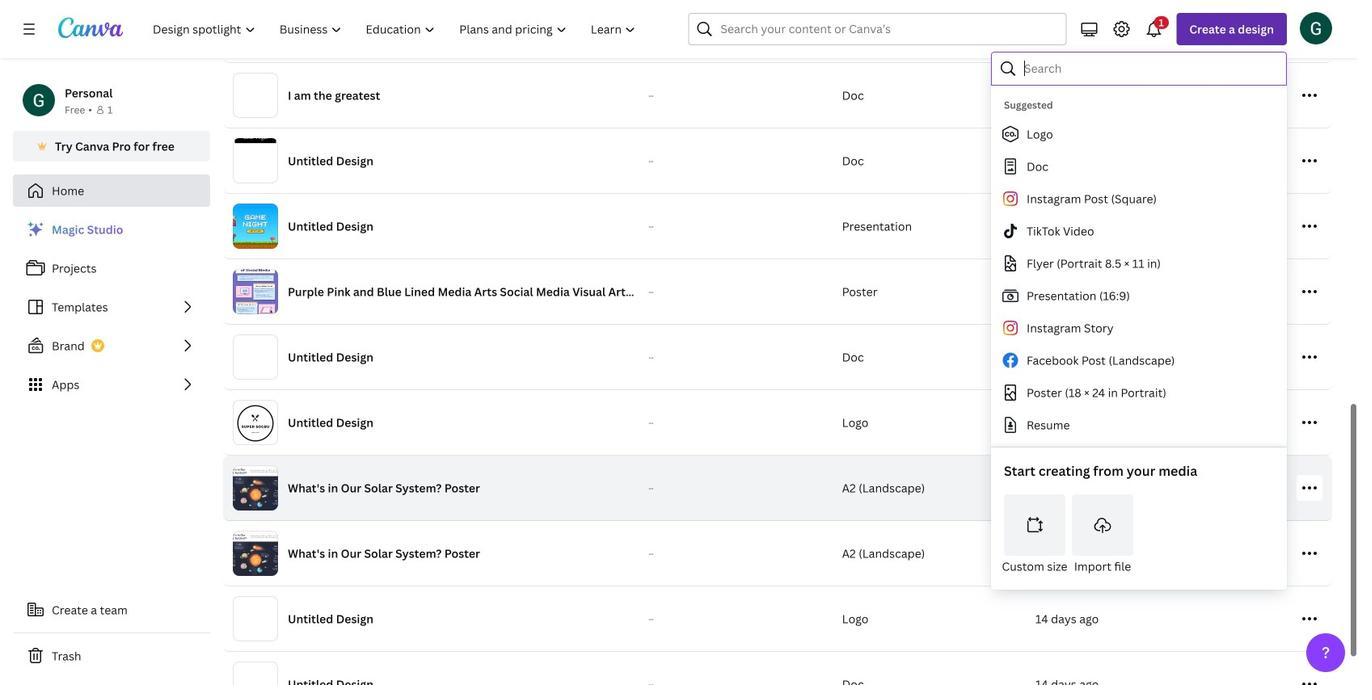 Task type: locate. For each thing, give the bounding box(es) containing it.
top level navigation element
[[142, 13, 650, 45]]

Search search field
[[1025, 53, 1276, 84]]

greg robinson image
[[1301, 12, 1333, 44]]

Search search field
[[721, 14, 1035, 44]]

None search field
[[689, 13, 1067, 45]]

list
[[13, 214, 210, 401]]



Task type: vqa. For each thing, say whether or not it's contained in the screenshot.
Search search field
yes



